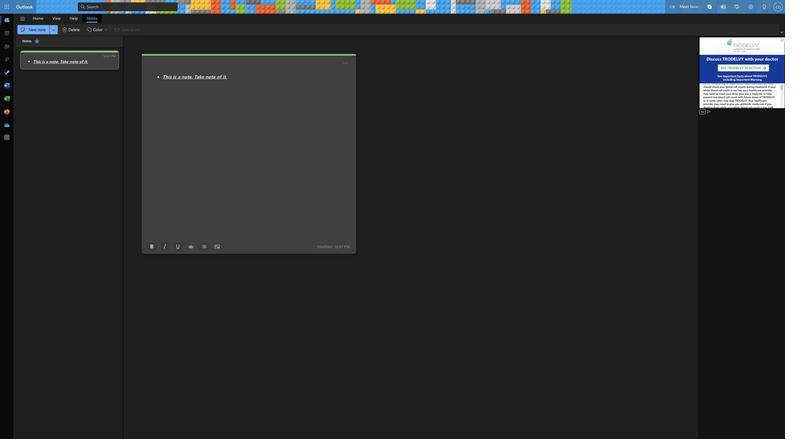Task type: describe. For each thing, give the bounding box(es) containing it.

[[670, 5, 675, 9]]

 button
[[758, 0, 772, 15]]

home
[[33, 15, 43, 21]]


[[150, 245, 154, 249]]

12:57 inside 12:57 pm this is a note. take note of it.
[[103, 54, 110, 58]]


[[62, 27, 67, 33]]

 button
[[173, 242, 183, 252]]

new
[[29, 27, 37, 32]]

pm inside edit note starting with this is a note. take note of it. main content
[[345, 245, 350, 249]]

open note starting with: this is a note. take note of it. last edited: 12:57 pm. tree item
[[21, 51, 119, 69]]

:
[[332, 245, 333, 249]]

outlook link
[[16, 0, 33, 14]]

12:57 inside edit note starting with this is a note. take note of it. main content
[[334, 245, 344, 249]]

now
[[690, 4, 699, 9]]

 button
[[717, 0, 731, 15]]


[[202, 245, 207, 249]]

 button
[[744, 0, 758, 15]]


[[735, 5, 740, 9]]

note inside 12:57 pm this is a note. take note of it.
[[70, 59, 78, 64]]

 button
[[780, 30, 785, 35]]

 delete
[[62, 27, 80, 33]]

people image
[[4, 44, 10, 49]]

it. inside this is a note. take note of it. text box
[[223, 74, 227, 80]]

 button
[[50, 25, 58, 34]]

 button
[[731, 0, 744, 15]]


[[80, 4, 86, 10]]

 button
[[703, 0, 717, 14]]

this inside text box
[[163, 74, 172, 80]]


[[749, 5, 754, 9]]

tab list inside application
[[28, 14, 102, 23]]

pm inside 12:57 pm this is a note. take note of it.
[[111, 54, 116, 58]]

 inside the  color 
[[104, 28, 108, 31]]


[[763, 5, 767, 9]]

color
[[93, 27, 103, 32]]


[[344, 61, 348, 65]]


[[86, 27, 92, 33]]

notes 
[[22, 38, 40, 44]]


[[215, 245, 220, 249]]

 color 
[[86, 27, 108, 33]]

meet
[[680, 4, 689, 9]]

more apps image
[[4, 135, 10, 141]]

 button
[[213, 242, 222, 252]]

set your advertising preferences image
[[707, 110, 712, 114]]

 button
[[341, 59, 351, 68]]

view
[[52, 15, 61, 21]]

is inside text box
[[173, 74, 176, 80]]

modified : 12:57 pm
[[318, 245, 350, 249]]

note. inside 12:57 pm this is a note. take note of it.
[[49, 59, 59, 64]]

help
[[70, 15, 78, 21]]

 heading
[[22, 36, 42, 46]]

calendar image
[[4, 31, 10, 36]]

modified
[[318, 245, 332, 249]]

notes for notes
[[87, 15, 97, 21]]

note. inside text box
[[182, 74, 193, 80]]

edit note starting with this is a note. take note of it. main content
[[142, 54, 356, 254]]

a inside 12:57 pm this is a note. take note of it.
[[46, 59, 48, 64]]

12:57 pm this is a note. take note of it.
[[33, 54, 116, 64]]

notes for notes 
[[22, 39, 32, 43]]

co image
[[774, 2, 783, 11]]

delete
[[69, 27, 80, 32]]


[[20, 16, 26, 22]]

notes button
[[82, 14, 102, 23]]

 button
[[200, 242, 209, 252]]

it. inside 12:57 pm this is a note. take note of it.
[[84, 59, 88, 64]]

styles toolbar toolbar
[[145, 242, 224, 252]]


[[721, 5, 726, 9]]

note inside  new note
[[38, 27, 46, 32]]



Task type: locate. For each thing, give the bounding box(es) containing it.
0 vertical spatial notes
[[87, 15, 97, 21]]

12:57 right :
[[334, 245, 344, 249]]

1 vertical spatial this
[[163, 74, 172, 80]]

1 vertical spatial 12:57
[[334, 245, 344, 249]]

0 vertical spatial of
[[79, 59, 83, 64]]

1 horizontal spatial 12:57
[[334, 245, 344, 249]]

 search field
[[78, 0, 178, 13]]


[[176, 245, 180, 249]]

this
[[33, 59, 41, 64], [163, 74, 172, 80]]

0 horizontal spatial note.
[[49, 59, 59, 64]]

 new note
[[20, 27, 46, 33]]

this inside 12:57 pm this is a note. take note of it.
[[33, 59, 41, 64]]

0 horizontal spatial is
[[42, 59, 45, 64]]

note.
[[49, 59, 59, 64], [182, 74, 193, 80]]

take inside 12:57 pm this is a note. take note of it.
[[60, 59, 68, 64]]

 button
[[147, 242, 156, 252]]


[[20, 27, 26, 33]]

home button
[[28, 14, 48, 23]]

take inside text box
[[194, 74, 204, 80]]

12:57
[[103, 54, 110, 58], [334, 245, 344, 249]]

outlook banner
[[0, 0, 786, 15]]

1 horizontal spatial of
[[217, 74, 221, 80]]

powerpoint image
[[4, 110, 10, 115]]

 left 
[[51, 28, 56, 32]]

notes
[[87, 15, 97, 21], [22, 39, 32, 43]]


[[34, 38, 40, 44]]

left-rail-appbar navigation
[[1, 14, 13, 132]]

0 vertical spatial this
[[33, 59, 41, 64]]

12:57 down the  color 
[[103, 54, 110, 58]]

ad
[[701, 110, 705, 114]]

is
[[42, 59, 45, 64], [173, 74, 176, 80]]

0 horizontal spatial this
[[33, 59, 41, 64]]

0 horizontal spatial of
[[79, 59, 83, 64]]

view button
[[48, 14, 65, 23]]

notes inside notes 
[[22, 39, 32, 43]]


[[163, 245, 167, 249]]

files image
[[4, 57, 10, 63]]

1 horizontal spatial this
[[163, 74, 172, 80]]

 button
[[160, 242, 169, 252]]

notes left 
[[22, 39, 32, 43]]

 button
[[32, 37, 42, 46]]

0 vertical spatial 12:57
[[103, 54, 110, 58]]

0 vertical spatial note.
[[49, 59, 59, 64]]

1 horizontal spatial take
[[194, 74, 204, 80]]

1 horizontal spatial pm
[[345, 245, 350, 249]]

1 horizontal spatial note.
[[182, 74, 193, 80]]

 button
[[17, 14, 28, 24]]

1 horizontal spatial is
[[173, 74, 176, 80]]

1 vertical spatial a
[[178, 74, 180, 80]]

to do image
[[4, 70, 10, 76]]

0 horizontal spatial pm
[[111, 54, 116, 58]]

of inside text box
[[217, 74, 221, 80]]

0 horizontal spatial it.
[[84, 59, 88, 64]]

 button
[[187, 242, 196, 252]]

0 horizontal spatial a
[[46, 59, 48, 64]]

1 vertical spatial notes
[[22, 39, 32, 43]]

0 horizontal spatial 12:57
[[103, 54, 110, 58]]

0 vertical spatial note
[[38, 27, 46, 32]]

1 horizontal spatial notes
[[87, 15, 97, 21]]


[[51, 28, 56, 32], [104, 28, 108, 31]]

1 vertical spatial note
[[70, 59, 78, 64]]

is inside 12:57 pm this is a note. take note of it.
[[42, 59, 45, 64]]

0 horizontal spatial 
[[51, 28, 56, 32]]

help button
[[65, 14, 82, 23]]

tab list containing home
[[28, 14, 102, 23]]

onedrive image
[[4, 123, 10, 128]]

meet now
[[680, 4, 699, 9]]

0 vertical spatial pm
[[111, 54, 116, 58]]

edit group
[[17, 24, 109, 35]]

1 horizontal spatial it.
[[223, 74, 227, 80]]

0 horizontal spatial note
[[38, 27, 46, 32]]

Search for email, meetings, files and more. field
[[86, 4, 174, 10]]


[[708, 5, 712, 9]]

this is a note. take note of it.
[[163, 74, 227, 80]]

1 vertical spatial of
[[217, 74, 221, 80]]

 right color
[[104, 28, 108, 31]]

mail image
[[4, 17, 10, 23]]

1 horizontal spatial 
[[104, 28, 108, 31]]

0 vertical spatial take
[[60, 59, 68, 64]]

1 vertical spatial take
[[194, 74, 204, 80]]

0 vertical spatial a
[[46, 59, 48, 64]]

of
[[79, 59, 83, 64], [217, 74, 221, 80]]

2 horizontal spatial note
[[206, 74, 216, 80]]

of inside 12:57 pm this is a note. take note of it.
[[79, 59, 83, 64]]

take
[[60, 59, 68, 64], [194, 74, 204, 80]]

a
[[46, 59, 48, 64], [178, 74, 180, 80]]

note
[[38, 27, 46, 32], [70, 59, 78, 64], [206, 74, 216, 80]]

0 horizontal spatial take
[[60, 59, 68, 64]]

it.
[[84, 59, 88, 64], [223, 74, 227, 80]]

note inside text box
[[206, 74, 216, 80]]

pm
[[111, 54, 116, 58], [345, 245, 350, 249]]

excel image
[[4, 96, 10, 102]]


[[781, 31, 784, 34]]

1 vertical spatial is
[[173, 74, 176, 80]]


[[189, 245, 193, 249]]

0 vertical spatial is
[[42, 59, 45, 64]]

notes inside button
[[87, 15, 97, 21]]

outlook
[[16, 4, 33, 10]]

application
[[0, 0, 786, 440]]

2 vertical spatial note
[[206, 74, 216, 80]]

 inside dropdown button
[[51, 28, 56, 32]]

1 horizontal spatial a
[[178, 74, 180, 80]]

0 horizontal spatial notes
[[22, 39, 32, 43]]

1 horizontal spatial note
[[70, 59, 78, 64]]

Editing note text field
[[156, 74, 342, 240]]

word image
[[4, 83, 10, 89]]

notes up 
[[87, 15, 97, 21]]

navigation pane region
[[16, 36, 77, 440]]

1 vertical spatial pm
[[345, 245, 350, 249]]

tab list
[[28, 14, 102, 23]]

1 vertical spatial it.
[[223, 74, 227, 80]]

1 vertical spatial note.
[[182, 74, 193, 80]]

0 vertical spatial it.
[[84, 59, 88, 64]]

application containing outlook
[[0, 0, 786, 440]]

a inside text box
[[178, 74, 180, 80]]



Task type: vqa. For each thing, say whether or not it's contained in the screenshot.
TRUSTED SENDERS button
no



